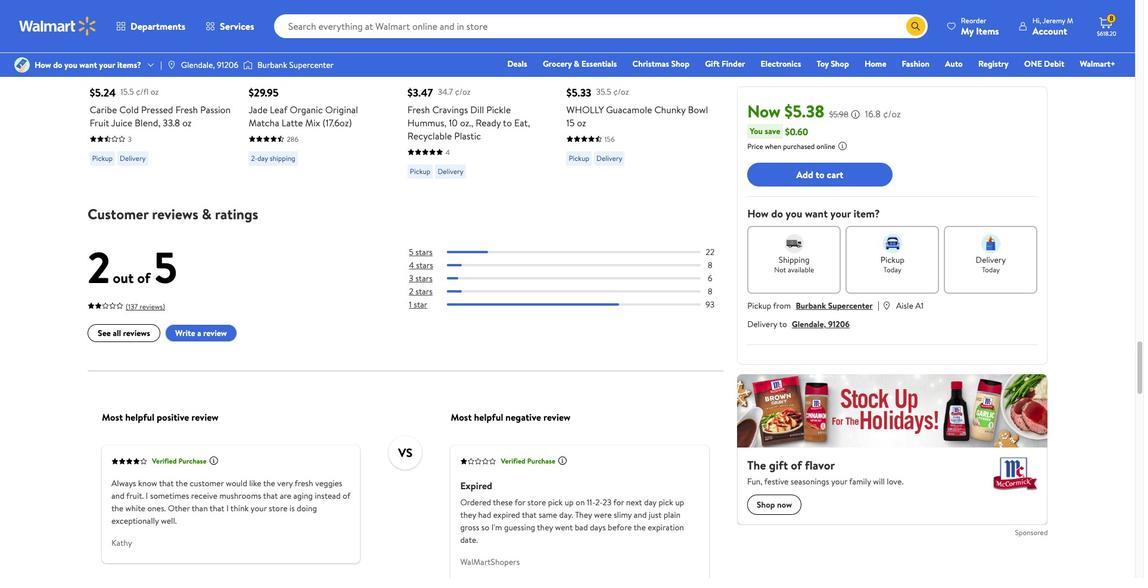 Task type: describe. For each thing, give the bounding box(es) containing it.
day.
[[559, 509, 573, 521]]

$5.33
[[567, 85, 592, 100]]

aisle a1
[[897, 300, 924, 312]]

your for item?
[[831, 206, 852, 221]]

mix
[[306, 116, 320, 129]]

fruit.
[[126, 490, 144, 502]]

like
[[249, 477, 261, 489]]

(137 reviews) link
[[87, 299, 165, 312]]

eat,
[[515, 116, 530, 129]]

purchase for positive
[[178, 456, 206, 466]]

a1
[[916, 300, 924, 312]]

that right than
[[209, 502, 224, 514]]

cold
[[119, 103, 139, 116]]

intent image for shipping image
[[785, 234, 804, 253]]

$618.20
[[1098, 29, 1117, 38]]

exceptionally
[[111, 515, 159, 527]]

always
[[111, 477, 136, 489]]

$5.38
[[785, 100, 825, 123]]

than
[[192, 502, 208, 514]]

that left are on the left
[[263, 490, 278, 502]]

8 inside 8 $618.20
[[1110, 13, 1114, 23]]

fresh inside "$3.47 34.7 ¢/oz fresh cravings dill pickle hummus, 10 oz., ready to eat, recyclable plastic"
[[408, 103, 430, 116]]

want for item?
[[806, 206, 828, 221]]

fashion
[[903, 58, 930, 70]]

all
[[113, 327, 121, 339]]

pickup from burbank supercenter |
[[748, 299, 880, 312]]

on
[[576, 496, 585, 508]]

verified purchase information image for most helpful negative review
[[558, 456, 567, 466]]

purchase for negative
[[527, 456, 555, 466]]

ready
[[476, 116, 501, 129]]

toy shop link
[[812, 57, 855, 70]]

1 vertical spatial &
[[202, 204, 211, 224]]

caribe cold pressed fresh passion fruit juice blend, 33.8 oz image
[[90, 0, 201, 53]]

organic
[[290, 103, 323, 116]]

latte
[[282, 116, 303, 129]]

next
[[626, 496, 642, 508]]

¢/oz inside 16.8 ¢/oz you save $0.60
[[884, 107, 901, 120]]

think
[[230, 502, 249, 514]]

2-day shipping
[[251, 153, 296, 163]]

aisle
[[897, 300, 914, 312]]

that up sometimes
[[159, 477, 174, 489]]

shipping not available
[[775, 254, 815, 275]]

0 horizontal spatial supercenter
[[289, 59, 334, 71]]

1 horizontal spatial oz
[[182, 116, 192, 129]]

store inside always know that the customer would like the very fresh veggies and fruit. i sometimes receive mushrooms that are aging instead of the white ones. other than that i think your store is doing exceptionally well.
[[269, 502, 287, 514]]

out
[[113, 268, 134, 288]]

pickle
[[487, 103, 511, 116]]

2 for 2 out of 5
[[87, 237, 110, 297]]

2- inside product "group"
[[251, 153, 258, 163]]

0 vertical spatial they
[[460, 509, 476, 521]]

1 horizontal spatial glendale,
[[792, 318, 827, 330]]

helpful for negative
[[474, 411, 503, 424]]

$3.47
[[408, 85, 433, 100]]

 image for burbank supercenter
[[243, 59, 253, 71]]

one debit link
[[1020, 57, 1071, 70]]

expiration
[[648, 521, 684, 533]]

34.7
[[438, 86, 453, 98]]

price when purchased online
[[748, 141, 836, 151]]

& inside 'link'
[[574, 58, 580, 70]]

slimy
[[614, 509, 632, 521]]

do for how do you want your item?
[[772, 206, 784, 221]]

how do you want your item?
[[748, 206, 881, 221]]

star
[[414, 299, 427, 311]]

expired
[[460, 479, 492, 492]]

one
[[1025, 58, 1043, 70]]

were
[[594, 509, 612, 521]]

dill
[[471, 103, 484, 116]]

4 for 4 stars
[[409, 259, 414, 271]]

product group containing $5.33
[[567, 0, 709, 183]]

product group containing $5.24
[[90, 0, 232, 183]]

(137 reviews)
[[126, 302, 165, 312]]

one debit
[[1025, 58, 1065, 70]]

oz inside $5.33 35.5 ¢/oz wholly guacamole chunky bowl 15 oz
[[577, 116, 587, 129]]

jeremy
[[1043, 15, 1066, 25]]

progress bar for 1 star
[[447, 304, 701, 306]]

delivery for $3.47
[[438, 166, 464, 176]]

reorder
[[962, 15, 987, 25]]

day inside expired ordered these for store pick up on 11-2-23 for next day pick up they had expired that same day. they were slimy and just plain gross so i'm guessing they went bad days before the expiration date.
[[644, 496, 657, 508]]

to for add to cart
[[816, 168, 825, 181]]

2 pick from the left
[[659, 496, 673, 508]]

delivery today
[[976, 254, 1007, 275]]

2 stars
[[409, 286, 433, 298]]

you
[[750, 125, 763, 137]]

delivery down intent image for delivery
[[976, 254, 1007, 266]]

1 vertical spatial |
[[878, 299, 880, 312]]

to inside "$3.47 34.7 ¢/oz fresh cravings dill pickle hummus, 10 oz., ready to eat, recyclable plastic"
[[503, 116, 512, 129]]

today for pickup
[[884, 265, 902, 275]]

online
[[817, 141, 836, 151]]

services button
[[196, 12, 265, 41]]

3 stars
[[409, 272, 433, 284]]

legal information image
[[838, 141, 848, 151]]

christmas shop
[[633, 58, 690, 70]]

0 horizontal spatial |
[[160, 59, 162, 71]]

write a review
[[175, 327, 227, 339]]

delivery for $5.33
[[597, 153, 623, 163]]

add to cart image for $3.47
[[413, 44, 427, 58]]

positive
[[156, 411, 189, 424]]

add to cart image for $29.95
[[254, 44, 268, 58]]

4 for 4
[[446, 147, 450, 157]]

11-
[[587, 496, 595, 508]]

plastic
[[455, 129, 481, 142]]

2 up from the left
[[675, 496, 684, 508]]

review for most helpful positive review
[[191, 411, 218, 424]]

doing
[[297, 502, 317, 514]]

auto link
[[940, 57, 969, 70]]

add for $29.95
[[268, 44, 285, 58]]

fresh cravings dill pickle hummus, 10 oz., ready to eat, recyclable plastic image
[[408, 0, 519, 53]]

your inside always know that the customer would like the very fresh veggies and fruit. i sometimes receive mushrooms that are aging instead of the white ones. other than that i think your store is doing exceptionally well.
[[250, 502, 267, 514]]

Walmart Site-Wide search field
[[274, 14, 928, 38]]

shipping
[[779, 254, 810, 266]]

8 $618.20
[[1098, 13, 1117, 38]]

that inside expired ordered these for store pick up on 11-2-23 for next day pick up they had expired that same day. they were slimy and just plain gross so i'm guessing they went bad days before the expiration date.
[[522, 509, 537, 521]]

they
[[575, 509, 592, 521]]

kathy
[[111, 537, 132, 549]]

add to cart image
[[95, 44, 109, 58]]

customer
[[87, 204, 148, 224]]

mushrooms
[[219, 490, 261, 502]]

cravings
[[433, 103, 468, 116]]

1 up from the left
[[565, 496, 574, 508]]

0 horizontal spatial oz
[[151, 86, 159, 98]]

shop for christmas shop
[[672, 58, 690, 70]]

same
[[539, 509, 557, 521]]

add for $5.33
[[586, 44, 603, 58]]

¢/oz for $3.47
[[455, 86, 471, 98]]

plain
[[664, 509, 681, 521]]

add for $5.24
[[109, 44, 126, 58]]

sponsored
[[1016, 528, 1049, 538]]

verified purchase for positive
[[152, 456, 206, 466]]

write a review link
[[165, 324, 237, 342]]

burbank inside pickup from burbank supercenter |
[[796, 300, 827, 312]]

0 horizontal spatial 5
[[154, 237, 177, 297]]

add inside button
[[797, 168, 814, 181]]

m
[[1068, 15, 1074, 25]]

product group containing $3.47
[[408, 0, 550, 183]]

today for delivery
[[983, 265, 1001, 275]]

you for how do you want your item?
[[786, 206, 803, 221]]

departments
[[131, 20, 186, 33]]

the left white
[[111, 502, 123, 514]]

jade
[[249, 103, 268, 116]]

most for most helpful positive review
[[102, 411, 123, 424]]

review for most helpful negative review
[[544, 411, 571, 424]]

hi, jeremy m account
[[1033, 15, 1074, 37]]

$29.95
[[249, 85, 279, 100]]



Task type: locate. For each thing, give the bounding box(es) containing it.
hi,
[[1033, 15, 1042, 25]]

¢/fl
[[136, 86, 149, 98]]

0 vertical spatial of
[[137, 268, 150, 288]]

2 add to cart image from the left
[[413, 44, 427, 58]]

pickup down recyclable
[[410, 166, 431, 176]]

not
[[775, 265, 787, 275]]

0 horizontal spatial you
[[64, 59, 77, 71]]

verified purchase up the customer
[[152, 456, 206, 466]]

electronics link
[[756, 57, 807, 70]]

items?
[[117, 59, 141, 71]]

stars for 4 stars
[[416, 259, 433, 271]]

of inside 2 out of 5
[[137, 268, 150, 288]]

electronics
[[761, 58, 802, 70]]

would
[[226, 477, 247, 489]]

1 verified purchase information image from the left
[[209, 456, 218, 466]]

want down add to cart icon on the left
[[79, 59, 97, 71]]

the inside expired ordered these for store pick up on 11-2-23 for next day pick up they had expired that same day. they were slimy and just plain gross so i'm guessing they went bad days before the expiration date.
[[634, 521, 646, 533]]

0 horizontal spatial fresh
[[176, 103, 198, 116]]

up up plain
[[675, 496, 684, 508]]

helpful left positive
[[125, 411, 154, 424]]

3 up 2 stars
[[409, 272, 413, 284]]

5 up 4 stars
[[409, 246, 414, 258]]

Search search field
[[274, 14, 928, 38]]

0 horizontal spatial glendale,
[[181, 59, 215, 71]]

customer reviews & ratings
[[87, 204, 258, 224]]

stars for 3 stars
[[415, 272, 433, 284]]

product group
[[90, 0, 232, 183], [249, 0, 391, 183], [408, 0, 550, 183], [567, 0, 709, 183]]

debit
[[1045, 58, 1065, 70]]

0 horizontal spatial want
[[79, 59, 97, 71]]

your left item?
[[831, 206, 852, 221]]

i right fruit.
[[146, 490, 148, 502]]

reviews)
[[139, 302, 165, 312]]

¢/oz right 35.5
[[614, 86, 629, 98]]

3 add button from the left
[[408, 39, 453, 63]]

see all reviews link
[[87, 324, 160, 342]]

shop right toy on the right of the page
[[831, 58, 850, 70]]

 image
[[14, 57, 30, 73], [243, 59, 253, 71]]

review right negative at the bottom
[[544, 411, 571, 424]]

1 horizontal spatial add to cart image
[[413, 44, 427, 58]]

now
[[748, 100, 781, 123]]

vs
[[398, 445, 413, 461]]

0 vertical spatial how
[[35, 59, 51, 71]]

1 horizontal spatial for
[[614, 496, 624, 508]]

original
[[325, 103, 358, 116]]

ratings
[[215, 204, 258, 224]]

gift finder link
[[700, 57, 751, 70]]

3 progress bar from the top
[[447, 277, 701, 280]]

add button for $29.95
[[249, 39, 294, 63]]

2 vertical spatial 8
[[708, 286, 713, 298]]

fresh inside $5.24 15.5 ¢/fl oz caribe cold pressed fresh passion fruit juice blend, 33.8 oz
[[176, 103, 198, 116]]

1 horizontal spatial 91206
[[829, 318, 850, 330]]

0 vertical spatial day
[[258, 153, 268, 163]]

i'm
[[491, 521, 502, 533]]

pickup for $5.33
[[569, 153, 590, 163]]

see all reviews
[[97, 327, 150, 339]]

2 horizontal spatial oz
[[577, 116, 587, 129]]

verified purchase information image up the customer
[[209, 456, 218, 466]]

add up the burbank supercenter
[[268, 44, 285, 58]]

verified up these
[[501, 456, 526, 466]]

bad
[[575, 521, 588, 533]]

2 horizontal spatial your
[[831, 206, 852, 221]]

chunky
[[655, 103, 686, 116]]

33.8
[[163, 116, 180, 129]]

add to cart image down services
[[254, 44, 268, 58]]

add to cart image
[[254, 44, 268, 58], [413, 44, 427, 58], [572, 44, 586, 58]]

items
[[977, 24, 1000, 37]]

product group containing $29.95
[[249, 0, 391, 183]]

helpful for positive
[[125, 411, 154, 424]]

add up essentials
[[586, 44, 603, 58]]

3 add to cart image from the left
[[572, 44, 586, 58]]

add button up the "$29.95"
[[249, 39, 294, 63]]

to for delivery to glendale, 91206
[[780, 318, 788, 330]]

1 horizontal spatial 4
[[446, 147, 450, 157]]

3 for 3
[[128, 134, 132, 144]]

save
[[765, 125, 781, 137]]

pickup left from
[[748, 300, 772, 312]]

pickup for $5.24
[[92, 153, 113, 163]]

91206 down burbank supercenter button
[[829, 318, 850, 330]]

shop right christmas
[[672, 58, 690, 70]]

1 horizontal spatial your
[[250, 502, 267, 514]]

0 vertical spatial 8
[[1110, 13, 1114, 23]]

oz right ¢/fl
[[151, 86, 159, 98]]

walmart+ link
[[1075, 57, 1122, 70]]

supercenter inside pickup from burbank supercenter |
[[829, 300, 873, 312]]

1 add button from the left
[[90, 39, 135, 63]]

know
[[138, 477, 157, 489]]

0 horizontal spatial they
[[460, 509, 476, 521]]

you up intent image for shipping
[[786, 206, 803, 221]]

store left is
[[269, 502, 287, 514]]

1 vertical spatial burbank
[[796, 300, 827, 312]]

stars up 4 stars
[[416, 246, 433, 258]]

1 vertical spatial you
[[786, 206, 803, 221]]

1 horizontal spatial reviews
[[152, 204, 198, 224]]

you for how do you want your items?
[[64, 59, 77, 71]]

days
[[590, 521, 606, 533]]

4 up 3 stars
[[409, 259, 414, 271]]

1 vertical spatial 91206
[[829, 318, 850, 330]]

1 horizontal spatial 2
[[409, 286, 413, 298]]

intent image for pickup image
[[884, 234, 903, 253]]

delivery down plastic
[[438, 166, 464, 176]]

day up just
[[644, 496, 657, 508]]

today inside the delivery today
[[983, 265, 1001, 275]]

1 shop from the left
[[672, 58, 690, 70]]

1 horizontal spatial you
[[786, 206, 803, 221]]

286
[[287, 134, 299, 144]]

add
[[109, 44, 126, 58], [268, 44, 285, 58], [427, 44, 444, 58], [586, 44, 603, 58], [797, 168, 814, 181]]

do down walmart "image"
[[53, 59, 62, 71]]

2- inside expired ordered these for store pick up on 11-2-23 for next day pick up they had expired that same day. they were slimy and just plain gross so i'm guessing they went bad days before the expiration date.
[[595, 496, 603, 508]]

the right like
[[263, 477, 275, 489]]

0 vertical spatial 91206
[[217, 59, 239, 71]]

sometimes
[[150, 490, 189, 502]]

1 horizontal spatial helpful
[[474, 411, 503, 424]]

1 vertical spatial your
[[831, 206, 852, 221]]

aging
[[293, 490, 313, 502]]

finder
[[722, 58, 746, 70]]

2 out of 5
[[87, 237, 177, 297]]

8 down the 22
[[708, 259, 713, 271]]

add up 34.7
[[427, 44, 444, 58]]

progress bar for 5 stars
[[447, 251, 701, 253]]

add button for $5.24
[[90, 39, 135, 63]]

had
[[478, 509, 491, 521]]

today inside pickup today
[[884, 265, 902, 275]]

supercenter up glendale, 91206 button
[[829, 300, 873, 312]]

1 horizontal spatial &
[[574, 58, 580, 70]]

16.8 ¢/oz you save $0.60
[[750, 107, 901, 138]]

3 product group from the left
[[408, 0, 550, 183]]

pickup for $3.47
[[410, 166, 431, 176]]

do up shipping
[[772, 206, 784, 221]]

oz.,
[[460, 116, 474, 129]]

1 horizontal spatial purchase
[[527, 456, 555, 466]]

is
[[289, 502, 295, 514]]

1 vertical spatial i
[[226, 502, 229, 514]]

0 horizontal spatial your
[[99, 59, 115, 71]]

2 shop from the left
[[831, 58, 850, 70]]

8 up '93'
[[708, 286, 713, 298]]

reviews
[[152, 204, 198, 224], [123, 327, 150, 339]]

0 horizontal spatial shop
[[672, 58, 690, 70]]

¢/oz right 34.7
[[455, 86, 471, 98]]

1 vertical spatial 8
[[708, 259, 713, 271]]

8 for 2 stars
[[708, 286, 713, 298]]

stars
[[416, 246, 433, 258], [416, 259, 433, 271], [415, 272, 433, 284], [415, 286, 433, 298]]

matcha
[[249, 116, 279, 129]]

most
[[102, 411, 123, 424], [451, 411, 472, 424]]

 image down walmart "image"
[[14, 57, 30, 73]]

expired
[[493, 509, 520, 521]]

1 today from the left
[[884, 265, 902, 275]]

8 for 4 stars
[[708, 259, 713, 271]]

verified purchase down negative at the bottom
[[501, 456, 555, 466]]

date.
[[460, 534, 478, 546]]

supercenter down "jade leaf organic original matcha latte mix (17.6oz)" image
[[289, 59, 334, 71]]

1 verified purchase from the left
[[152, 456, 206, 466]]

when
[[765, 141, 782, 151]]

0 vertical spatial want
[[79, 59, 97, 71]]

0 horizontal spatial helpful
[[125, 411, 154, 424]]

shipping
[[270, 153, 296, 163]]

add button for $5.33
[[567, 39, 612, 63]]

23
[[603, 496, 612, 508]]

1 horizontal spatial i
[[226, 502, 229, 514]]

delivery for $5.24
[[120, 153, 146, 163]]

up
[[565, 496, 574, 508], [675, 496, 684, 508]]

guessing
[[504, 521, 535, 533]]

today down intent image for delivery
[[983, 265, 1001, 275]]

fresh down $3.47
[[408, 103, 430, 116]]

day left shipping
[[258, 153, 268, 163]]

3 for 3 stars
[[409, 272, 413, 284]]

156
[[605, 134, 615, 144]]

2 for 2 stars
[[409, 286, 413, 298]]

pick up the same
[[548, 496, 563, 508]]

progress bar for 3 stars
[[447, 277, 701, 280]]

white
[[125, 502, 145, 514]]

toy
[[817, 58, 829, 70]]

1 horizontal spatial day
[[644, 496, 657, 508]]

1 vertical spatial 3
[[409, 272, 413, 284]]

0 vertical spatial 4
[[446, 147, 450, 157]]

2 up 1 at the left bottom
[[409, 286, 413, 298]]

1 horizontal spatial supercenter
[[829, 300, 873, 312]]

glendale, up passion
[[181, 59, 215, 71]]

2 product group from the left
[[249, 0, 391, 183]]

oz right '15'
[[577, 116, 587, 129]]

4 inside product "group"
[[446, 147, 450, 157]]

day inside product "group"
[[258, 153, 268, 163]]

bowl
[[688, 103, 709, 116]]

1 horizontal spatial 5
[[409, 246, 414, 258]]

0 horizontal spatial ¢/oz
[[455, 86, 471, 98]]

1 vertical spatial 2-
[[595, 496, 603, 508]]

2 add button from the left
[[249, 39, 294, 63]]

pick up plain
[[659, 496, 673, 508]]

2 for from the left
[[614, 496, 624, 508]]

0 horizontal spatial most
[[102, 411, 123, 424]]

1 for from the left
[[515, 496, 525, 508]]

¢/oz right 16.8
[[884, 107, 901, 120]]

purchase
[[178, 456, 206, 466], [527, 456, 555, 466]]

4 product group from the left
[[567, 0, 709, 183]]

1 product group from the left
[[90, 0, 232, 183]]

up left the on
[[565, 496, 574, 508]]

the
[[175, 477, 188, 489], [263, 477, 275, 489], [111, 502, 123, 514], [634, 521, 646, 533]]

¢/oz inside $5.33 35.5 ¢/oz wholly guacamole chunky bowl 15 oz
[[614, 86, 629, 98]]

do
[[53, 59, 62, 71], [772, 206, 784, 221]]

| left aisle
[[878, 299, 880, 312]]

4 progress bar from the top
[[447, 290, 701, 293]]

want for items?
[[79, 59, 97, 71]]

2 progress bar from the top
[[447, 264, 701, 266]]

0 horizontal spatial add to cart image
[[254, 44, 268, 58]]

0 horizontal spatial &
[[202, 204, 211, 224]]

5 stars
[[409, 246, 433, 258]]

2 verified purchase from the left
[[501, 456, 555, 466]]

most for most helpful negative review
[[451, 411, 472, 424]]

pickup down fruit
[[92, 153, 113, 163]]

i
[[146, 490, 148, 502], [226, 502, 229, 514]]

to left eat,
[[503, 116, 512, 129]]

1 helpful from the left
[[125, 411, 154, 424]]

you down walmart "image"
[[64, 59, 77, 71]]

1 most from the left
[[102, 411, 123, 424]]

before
[[608, 521, 632, 533]]

how for how do you want your items?
[[35, 59, 51, 71]]

1 horizontal spatial |
[[878, 299, 880, 312]]

stars for 5 stars
[[416, 246, 433, 258]]

verified for positive
[[152, 456, 177, 466]]

glendale, down pickup from burbank supercenter |
[[792, 318, 827, 330]]

2- up were
[[595, 496, 603, 508]]

of right out
[[137, 268, 150, 288]]

pickup inside pickup from burbank supercenter |
[[748, 300, 772, 312]]

essentials
[[582, 58, 617, 70]]

| right items?
[[160, 59, 162, 71]]

want down add to cart button on the right of page
[[806, 206, 828, 221]]

1 horizontal spatial up
[[675, 496, 684, 508]]

5 progress bar from the top
[[447, 304, 701, 306]]

15
[[567, 116, 575, 129]]

walmart image
[[19, 17, 97, 36]]

for right these
[[515, 496, 525, 508]]

1 purchase from the left
[[178, 456, 206, 466]]

0 vertical spatial your
[[99, 59, 115, 71]]

1 horizontal spatial of
[[343, 490, 350, 502]]

oz right 33.8
[[182, 116, 192, 129]]

1 horizontal spatial today
[[983, 265, 1001, 275]]

0 horizontal spatial verified
[[152, 456, 177, 466]]

2 verified from the left
[[501, 456, 526, 466]]

leaf
[[270, 103, 288, 116]]

item?
[[854, 206, 881, 221]]

1 vertical spatial of
[[343, 490, 350, 502]]

veggies
[[315, 477, 342, 489]]

2 left out
[[87, 237, 110, 297]]

1 vertical spatial day
[[644, 496, 657, 508]]

store inside expired ordered these for store pick up on 11-2-23 for next day pick up they had expired that same day. they were slimy and just plain gross so i'm guessing they went bad days before the expiration date.
[[527, 496, 546, 508]]

verified purchase information image for most helpful positive review
[[209, 456, 218, 466]]

0 horizontal spatial  image
[[14, 57, 30, 73]]

reviews right customer
[[152, 204, 198, 224]]

0 vertical spatial burbank
[[258, 59, 287, 71]]

how
[[35, 59, 51, 71], [748, 206, 769, 221]]

2 vertical spatial your
[[250, 502, 267, 514]]

how for how do you want your item?
[[748, 206, 769, 221]]

0 horizontal spatial verified purchase information image
[[209, 456, 218, 466]]

they up gross
[[460, 509, 476, 521]]

pickup down '15'
[[569, 153, 590, 163]]

1 vertical spatial want
[[806, 206, 828, 221]]

1 horizontal spatial they
[[537, 521, 553, 533]]

4 add button from the left
[[567, 39, 612, 63]]

your down add to cart icon on the left
[[99, 59, 115, 71]]

your right 'think' at the left of page
[[250, 502, 267, 514]]

shop inside 'link'
[[831, 58, 850, 70]]

glendale,
[[181, 59, 215, 71], [792, 318, 827, 330]]

shop for toy shop
[[831, 58, 850, 70]]

0 horizontal spatial up
[[565, 496, 574, 508]]

1 horizontal spatial 3
[[409, 272, 413, 284]]

always know that the customer would like the very fresh veggies and fruit. i sometimes receive mushrooms that are aging instead of the white ones. other than that i think your store is doing exceptionally well.
[[111, 477, 350, 527]]

 image
[[167, 60, 176, 70]]

¢/oz inside "$3.47 34.7 ¢/oz fresh cravings dill pickle hummus, 10 oz., ready to eat, recyclable plastic"
[[455, 86, 471, 98]]

1 progress bar from the top
[[447, 251, 701, 253]]

went
[[555, 521, 573, 533]]

 image for how do you want your items?
[[14, 57, 30, 73]]

2 verified purchase information image from the left
[[558, 456, 567, 466]]

a
[[197, 327, 201, 339]]

verified for negative
[[501, 456, 526, 466]]

stars down 3 stars
[[415, 286, 433, 298]]

and down always on the left
[[111, 490, 124, 502]]

verified purchase for negative
[[501, 456, 555, 466]]

1 vertical spatial reviews
[[123, 327, 150, 339]]

progress bar for 4 stars
[[447, 264, 701, 266]]

1 horizontal spatial pick
[[659, 496, 673, 508]]

2 purchase from the left
[[527, 456, 555, 466]]

& left ratings
[[202, 204, 211, 224]]

1 verified from the left
[[152, 456, 177, 466]]

review right a on the bottom
[[203, 327, 227, 339]]

1 horizontal spatial  image
[[243, 59, 253, 71]]

and inside always know that the customer would like the very fresh veggies and fruit. i sometimes receive mushrooms that are aging instead of the white ones. other than that i think your store is doing exceptionally well.
[[111, 490, 124, 502]]

1 vertical spatial glendale,
[[792, 318, 827, 330]]

add to cart image down search search field
[[572, 44, 586, 58]]

2 today from the left
[[983, 265, 1001, 275]]

5 up reviews)
[[154, 237, 177, 297]]

1 horizontal spatial store
[[527, 496, 546, 508]]

progress bar
[[447, 251, 701, 253], [447, 264, 701, 266], [447, 277, 701, 280], [447, 290, 701, 293], [447, 304, 701, 306]]

0 vertical spatial you
[[64, 59, 77, 71]]

0 horizontal spatial how
[[35, 59, 51, 71]]

add button up $3.47
[[408, 39, 453, 63]]

2- left shipping
[[251, 153, 258, 163]]

|
[[160, 59, 162, 71], [878, 299, 880, 312]]

to left the cart
[[816, 168, 825, 181]]

wholly
[[567, 103, 604, 116]]

3 down "juice"
[[128, 134, 132, 144]]

stars for 2 stars
[[415, 286, 433, 298]]

auto
[[946, 58, 963, 70]]

0 horizontal spatial and
[[111, 490, 124, 502]]

0 horizontal spatial day
[[258, 153, 268, 163]]

delivery down from
[[748, 318, 778, 330]]

jade leaf organic original matcha latte mix (17.6oz) image
[[249, 0, 360, 53]]

pickup today
[[881, 254, 905, 275]]

of inside always know that the customer would like the very fresh veggies and fruit. i sometimes receive mushrooms that are aging instead of the white ones. other than that i think your store is doing exceptionally well.
[[343, 490, 350, 502]]

helpful left negative at the bottom
[[474, 411, 503, 424]]

1 horizontal spatial to
[[780, 318, 788, 330]]

review inside the write a review link
[[203, 327, 227, 339]]

delivery down "juice"
[[120, 153, 146, 163]]

these
[[493, 496, 513, 508]]

burbank up the "$29.95"
[[258, 59, 287, 71]]

delivery down the "156"
[[597, 153, 623, 163]]

verified purchase information image
[[209, 456, 218, 466], [558, 456, 567, 466]]

1 horizontal spatial burbank
[[796, 300, 827, 312]]

1 star
[[409, 299, 427, 311]]

reviews right all
[[123, 327, 150, 339]]

&
[[574, 58, 580, 70], [202, 204, 211, 224]]

1 vertical spatial they
[[537, 521, 553, 533]]

2 fresh from the left
[[408, 103, 430, 116]]

oz
[[151, 86, 159, 98], [182, 116, 192, 129], [577, 116, 587, 129]]

price
[[748, 141, 764, 151]]

now $5.38
[[748, 100, 825, 123]]

 image up the "$29.95"
[[243, 59, 253, 71]]

i left 'think' at the left of page
[[226, 502, 229, 514]]

0 horizontal spatial purchase
[[178, 456, 206, 466]]

store up the same
[[527, 496, 546, 508]]

your for items?
[[99, 59, 115, 71]]

1 add to cart image from the left
[[254, 44, 268, 58]]

add to cart image for $5.33
[[572, 44, 586, 58]]

intent image for delivery image
[[982, 234, 1001, 253]]

add to cart image up $3.47
[[413, 44, 427, 58]]

¢/oz for $5.33
[[614, 86, 629, 98]]

do for how do you want your items?
[[53, 59, 62, 71]]

to inside button
[[816, 168, 825, 181]]

and inside expired ordered these for store pick up on 11-2-23 for next day pick up they had expired that same day. they were slimy and just plain gross so i'm guessing they went bad days before the expiration date.
[[634, 509, 647, 521]]

wholly guacamole chunky bowl 15 oz image
[[567, 0, 678, 53]]

pickup down intent image for pickup
[[881, 254, 905, 266]]

1 horizontal spatial fresh
[[408, 103, 430, 116]]

0 vertical spatial reviews
[[152, 204, 198, 224]]

0 vertical spatial and
[[111, 490, 124, 502]]

add to cart
[[797, 168, 844, 181]]

purchase up the customer
[[178, 456, 206, 466]]

0 horizontal spatial store
[[269, 502, 287, 514]]

add down purchased
[[797, 168, 814, 181]]

15.5
[[121, 86, 134, 98]]

1 vertical spatial supercenter
[[829, 300, 873, 312]]

2 most from the left
[[451, 411, 472, 424]]

fashion link
[[897, 57, 936, 70]]

cart
[[827, 168, 844, 181]]

2 helpful from the left
[[474, 411, 503, 424]]

add button for $3.47
[[408, 39, 453, 63]]

today down intent image for pickup
[[884, 265, 902, 275]]

4
[[446, 147, 450, 157], [409, 259, 414, 271]]

0 vertical spatial glendale,
[[181, 59, 215, 71]]

0 vertical spatial supercenter
[[289, 59, 334, 71]]

0 horizontal spatial for
[[515, 496, 525, 508]]

review
[[203, 327, 227, 339], [191, 411, 218, 424], [544, 411, 571, 424]]

progress bar for 2 stars
[[447, 290, 701, 293]]

0 horizontal spatial burbank
[[258, 59, 287, 71]]

1 horizontal spatial shop
[[831, 58, 850, 70]]

0 vertical spatial i
[[146, 490, 148, 502]]

supercenter
[[289, 59, 334, 71], [829, 300, 873, 312]]

the up sometimes
[[175, 477, 188, 489]]

1 fresh from the left
[[176, 103, 198, 116]]

0 horizontal spatial reviews
[[123, 327, 150, 339]]

8 up $618.20
[[1110, 13, 1114, 23]]

2 vertical spatial to
[[780, 318, 788, 330]]

grocery & essentials
[[543, 58, 617, 70]]

91206 down services "dropdown button"
[[217, 59, 239, 71]]

search icon image
[[912, 21, 921, 31]]

add for $3.47
[[427, 44, 444, 58]]

add up items?
[[109, 44, 126, 58]]

walmartshopers
[[460, 556, 520, 568]]

4 down recyclable
[[446, 147, 450, 157]]

1 horizontal spatial do
[[772, 206, 784, 221]]

fresh left passion
[[176, 103, 198, 116]]

1 horizontal spatial 2-
[[595, 496, 603, 508]]

verified up the know
[[152, 456, 177, 466]]

1 pick from the left
[[548, 496, 563, 508]]

learn more about strikethrough prices image
[[851, 110, 861, 119]]

0 vertical spatial &
[[574, 58, 580, 70]]

1 horizontal spatial verified purchase
[[501, 456, 555, 466]]

0 horizontal spatial 91206
[[217, 59, 239, 71]]



Task type: vqa. For each thing, say whether or not it's contained in the screenshot.
left Rights
no



